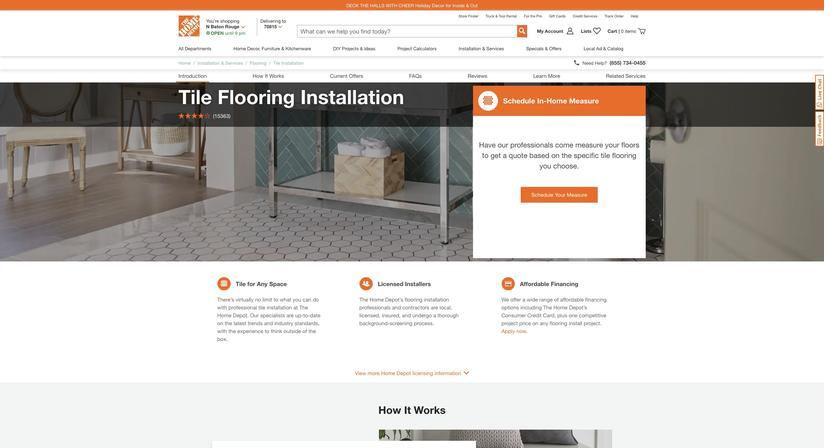 Task type: vqa. For each thing, say whether or not it's contained in the screenshot.
Throw Blankets image
no



Task type: locate. For each thing, give the bounding box(es) containing it.
professionals up licensed,
[[359, 305, 391, 311]]

schedule in-home measure
[[503, 97, 599, 105]]

have
[[479, 141, 496, 149]]

1 vertical spatial measure
[[567, 192, 587, 198]]

1 horizontal spatial a
[[503, 151, 507, 160]]

1 vertical spatial depot's
[[569, 305, 587, 311]]

2 vertical spatial and
[[264, 320, 273, 327]]

schedule left your
[[531, 192, 553, 198]]

0 vertical spatial of
[[554, 297, 559, 303]]

0 horizontal spatial it
[[265, 73, 268, 79]]

installation & services link down departments
[[198, 60, 243, 66]]

0 vertical spatial works
[[269, 73, 284, 79]]

2 ☆ from the left
[[185, 112, 191, 119]]

local,
[[440, 305, 452, 311]]

licensed,
[[359, 313, 380, 319]]

with
[[217, 305, 227, 311], [217, 328, 227, 335]]

1 horizontal spatial it
[[404, 404, 411, 417]]

your
[[605, 141, 619, 149]]

0 vertical spatial and
[[392, 305, 401, 311]]

0 vertical spatial you
[[539, 162, 551, 170]]

flooring up contractors
[[405, 297, 422, 303]]

1 horizontal spatial are
[[431, 305, 438, 311]]

1 vertical spatial for
[[247, 280, 255, 288]]

2 vertical spatial flooring
[[550, 320, 567, 327]]

1 vertical spatial professionals
[[359, 305, 391, 311]]

the home depot logo link
[[178, 15, 200, 38]]

learn more
[[533, 73, 560, 79]]

0 horizontal spatial of
[[302, 328, 307, 335]]

0 vertical spatial are
[[431, 305, 438, 311]]

you down "based"
[[539, 162, 551, 170]]

0 vertical spatial professionals
[[510, 141, 553, 149]]

ad
[[596, 46, 602, 51]]

1 horizontal spatial installation
[[424, 297, 449, 303]]

to-
[[303, 313, 310, 319]]

are inside there's virtually no limit to what you can do with professional tile installation at the home depot. our specialists are up-to-date on the latest trends and industry standards, with the experience to think outside of the box.
[[286, 313, 294, 319]]

credit services link
[[573, 14, 597, 18]]

the inside we offer a wide range of affordable financing options including the home depot's consumer credit card, plus one competitive project price on any flooring install project. apply now .
[[543, 305, 552, 311]]

to left get
[[482, 151, 489, 160]]

and
[[392, 305, 401, 311], [402, 313, 411, 319], [264, 320, 273, 327]]

1 vertical spatial offers
[[349, 73, 363, 79]]

1 horizontal spatial how it works
[[378, 404, 446, 417]]

on left any
[[532, 320, 538, 327]]

1 horizontal spatial offers
[[549, 46, 562, 51]]

consumer
[[502, 313, 526, 319]]

installation & services link up reviews
[[459, 41, 504, 56]]

a inside have our professionals come measure your floors to get a quote based on the specific tile flooring you choose.
[[503, 151, 507, 160]]

0 horizontal spatial are
[[286, 313, 294, 319]]

flooring down the plus
[[550, 320, 567, 327]]

for left any
[[247, 280, 255, 288]]

0 horizontal spatial you
[[293, 297, 301, 303]]

0 horizontal spatial installation
[[267, 305, 292, 311]]

tile inside there's virtually no limit to what you can do with professional tile installation at the home depot. our specialists are up-to-date on the latest trends and industry standards, with the experience to think outside of the box.
[[259, 305, 265, 311]]

2 horizontal spatial on
[[551, 151, 560, 160]]

of
[[554, 297, 559, 303], [302, 328, 307, 335]]

a
[[503, 151, 507, 160], [522, 297, 525, 303], [433, 313, 436, 319]]

local ad & catalog
[[584, 46, 623, 51]]

flooring
[[250, 60, 266, 66], [218, 85, 295, 109]]

1 horizontal spatial /
[[245, 60, 247, 66]]

1 horizontal spatial works
[[414, 404, 446, 417]]

home up the plus
[[553, 305, 568, 311]]

you're shopping
[[206, 18, 239, 24]]

0 vertical spatial it
[[265, 73, 268, 79]]

on down come
[[551, 151, 560, 160]]

1 vertical spatial tile
[[259, 305, 265, 311]]

0 horizontal spatial and
[[264, 320, 273, 327]]

home inside there's virtually no limit to what you can do with professional tile installation at the home depot. our specialists are up-to-date on the latest trends and industry standards, with the experience to think outside of the box.
[[217, 313, 231, 319]]

9
[[235, 30, 237, 36]]

tile up ☆ ☆ ☆ ☆ ☆ on the top of page
[[178, 85, 212, 109]]

0 vertical spatial installation & services link
[[459, 41, 504, 56]]

4 ☆ from the left
[[198, 112, 204, 119]]

the up licensed,
[[359, 297, 368, 303]]

1 vertical spatial tile
[[178, 85, 212, 109]]

1 vertical spatial flooring
[[405, 297, 422, 303]]

are left local,
[[431, 305, 438, 311]]

tile flooring installation
[[178, 85, 404, 109]]

& right furniture
[[281, 46, 284, 51]]

0 horizontal spatial on
[[217, 320, 223, 327]]

installers
[[405, 280, 431, 288]]

2 horizontal spatial flooring
[[612, 151, 636, 160]]

of right range
[[554, 297, 559, 303]]

1 vertical spatial a
[[522, 297, 525, 303]]

options
[[502, 305, 519, 311]]

/ left flooring link
[[245, 60, 247, 66]]

install
[[569, 320, 582, 327]]

1 vertical spatial works
[[414, 404, 446, 417]]

background-
[[359, 320, 390, 327]]

services left flooring link
[[225, 60, 243, 66]]

need
[[583, 60, 594, 66]]

help?
[[595, 60, 607, 66]]

catalog
[[607, 46, 623, 51]]

services down 0455
[[626, 73, 646, 79]]

installation up reviews
[[459, 46, 481, 51]]

(15363)
[[213, 113, 230, 119]]

tile for any space
[[236, 280, 287, 288]]

0 horizontal spatial tile
[[178, 85, 212, 109]]

range
[[539, 297, 553, 303]]

depot's
[[385, 297, 403, 303], [569, 305, 587, 311]]

.
[[526, 328, 528, 335]]

tile down the your
[[601, 151, 610, 160]]

0 vertical spatial installation
[[424, 297, 449, 303]]

the
[[530, 14, 535, 18], [562, 151, 572, 160], [225, 320, 232, 327], [228, 328, 236, 335], [309, 328, 316, 335]]

None text field
[[297, 25, 517, 37]]

0 horizontal spatial works
[[269, 73, 284, 79]]

0 vertical spatial offers
[[549, 46, 562, 51]]

1 horizontal spatial professionals
[[510, 141, 553, 149]]

for
[[446, 2, 451, 8], [247, 280, 255, 288]]

2 / from the left
[[245, 60, 247, 66]]

& right specials
[[545, 46, 548, 51]]

schedule left in-
[[503, 97, 535, 105]]

0 vertical spatial measure
[[569, 97, 599, 105]]

1 vertical spatial of
[[302, 328, 307, 335]]

1 horizontal spatial for
[[446, 2, 451, 8]]

2 vertical spatial a
[[433, 313, 436, 319]]

licensed
[[378, 280, 403, 288]]

0 horizontal spatial tile
[[259, 305, 265, 311]]

rental
[[506, 14, 517, 18]]

1 horizontal spatial the
[[359, 297, 368, 303]]

1 horizontal spatial depot's
[[569, 305, 587, 311]]

& left tool
[[495, 14, 498, 18]]

70815
[[264, 24, 277, 29]]

tile up virtually
[[236, 280, 246, 288]]

0 horizontal spatial flooring
[[405, 297, 422, 303]]

for left the inside
[[446, 2, 451, 8]]

0 horizontal spatial how it works
[[253, 73, 284, 79]]

offers down account
[[549, 46, 562, 51]]

0 horizontal spatial credit
[[527, 313, 542, 319]]

0 vertical spatial a
[[503, 151, 507, 160]]

until
[[225, 30, 234, 36]]

to left think
[[265, 328, 269, 335]]

0 vertical spatial how
[[253, 73, 263, 79]]

the right at
[[299, 305, 308, 311]]

baton
[[211, 24, 224, 29]]

of inside there's virtually no limit to what you can do with professional tile installation at the home depot. our specialists are up-to-date on the latest trends and industry standards, with the experience to think outside of the box.
[[302, 328, 307, 335]]

the down range
[[543, 305, 552, 311]]

works
[[269, 73, 284, 79], [414, 404, 446, 417]]

are
[[431, 305, 438, 311], [286, 313, 294, 319]]

track order link
[[605, 14, 624, 18]]

flooring
[[612, 151, 636, 160], [405, 297, 422, 303], [550, 320, 567, 327]]

0 vertical spatial flooring
[[612, 151, 636, 160]]

home
[[234, 46, 246, 51], [178, 60, 191, 66], [547, 97, 567, 105], [370, 297, 384, 303], [553, 305, 568, 311], [217, 313, 231, 319], [381, 370, 395, 377]]

1 vertical spatial installation
[[267, 305, 292, 311]]

flooring inside have our professionals come measure your floors to get a quote based on the specific tile flooring you choose.
[[612, 151, 636, 160]]

and up insured,
[[392, 305, 401, 311]]

1 vertical spatial schedule
[[531, 192, 553, 198]]

a right offer
[[522, 297, 525, 303]]

decor
[[432, 2, 444, 8]]

2 horizontal spatial the
[[543, 305, 552, 311]]

are left 'up-'
[[286, 313, 294, 319]]

1 vertical spatial credit
[[527, 313, 542, 319]]

services up reviews
[[486, 46, 504, 51]]

home decor, furniture & kitchenware link
[[234, 41, 311, 56]]

a right undergo
[[433, 313, 436, 319]]

specials & offers
[[526, 46, 562, 51]]

3 ☆ from the left
[[191, 112, 197, 119]]

licensed installers
[[378, 280, 431, 288]]

tool
[[499, 14, 505, 18]]

calculators
[[413, 46, 437, 51]]

0 vertical spatial with
[[217, 305, 227, 311]]

specific
[[574, 151, 599, 160]]

1 horizontal spatial installation & services link
[[459, 41, 504, 56]]

with down there's
[[217, 305, 227, 311]]

1 horizontal spatial tile
[[601, 151, 610, 160]]

0 horizontal spatial a
[[433, 313, 436, 319]]

tile down home decor, furniture & kitchenware 'link'
[[273, 60, 280, 66]]

home up licensed,
[[370, 297, 384, 303]]

0 horizontal spatial installation & services link
[[198, 60, 243, 66]]

2 horizontal spatial tile
[[273, 60, 280, 66]]

credit right cards
[[573, 14, 583, 18]]

& left out at the top right of the page
[[466, 2, 469, 8]]

a right get
[[503, 151, 507, 160]]

with up box.
[[217, 328, 227, 335]]

virtually
[[236, 297, 254, 303]]

truck & tool rental
[[486, 14, 517, 18]]

services up lists link
[[584, 14, 597, 18]]

installation down departments
[[198, 60, 220, 66]]

the left latest
[[225, 320, 232, 327]]

do
[[313, 297, 319, 303]]

0 vertical spatial depot's
[[385, 297, 403, 303]]

1 vertical spatial how it works
[[378, 404, 446, 417]]

of inside we offer a wide range of affordable financing options including the home depot's consumer credit card, plus one competitive project price on any flooring install project. apply now .
[[554, 297, 559, 303]]

0 vertical spatial tile
[[601, 151, 610, 160]]

submit search image
[[519, 28, 525, 34]]

we
[[502, 297, 509, 303]]

track
[[605, 14, 613, 18]]

0 horizontal spatial professionals
[[359, 305, 391, 311]]

depot.
[[233, 313, 249, 319]]

home down there's
[[217, 313, 231, 319]]

2 horizontal spatial /
[[269, 60, 271, 66]]

2 vertical spatial tile
[[236, 280, 246, 288]]

more
[[368, 370, 380, 377]]

flooring inside we offer a wide range of affordable financing options including the home depot's consumer credit card, plus one competitive project price on any flooring install project. apply now .
[[550, 320, 567, 327]]

to
[[282, 18, 286, 24], [482, 151, 489, 160], [274, 297, 278, 303], [265, 328, 269, 335]]

account
[[545, 28, 563, 34]]

1 horizontal spatial credit
[[573, 14, 583, 18]]

decor,
[[247, 46, 260, 51]]

(855)
[[610, 60, 622, 66]]

1 horizontal spatial how
[[378, 404, 401, 417]]

installation down what
[[267, 305, 292, 311]]

n
[[206, 24, 210, 29]]

home left decor,
[[234, 46, 246, 51]]

1 horizontal spatial flooring
[[550, 320, 567, 327]]

furniture
[[262, 46, 280, 51]]

schedule inside button
[[531, 192, 553, 198]]

view more home depot licensing information
[[355, 370, 461, 377]]

thorough
[[438, 313, 459, 319]]

store
[[459, 14, 467, 18]]

gift
[[549, 14, 555, 18]]

★
[[178, 112, 184, 119], [185, 112, 191, 119], [191, 112, 197, 119], [198, 112, 204, 119]]

financing
[[585, 297, 607, 303]]

0 horizontal spatial the
[[299, 305, 308, 311]]

☆
[[178, 112, 184, 119], [185, 112, 191, 119], [191, 112, 197, 119], [198, 112, 204, 119], [205, 112, 210, 119]]

flooring down floors
[[612, 151, 636, 160]]

home inside the home depot's flooring installation professionals and contractors are local, licensed, insured, and undergo a thorough background-screening process.
[[370, 297, 384, 303]]

1 horizontal spatial on
[[532, 320, 538, 327]]

1 horizontal spatial you
[[539, 162, 551, 170]]

depot's up insured,
[[385, 297, 403, 303]]

3 ★ from the left
[[191, 112, 197, 119]]

items
[[625, 28, 636, 34]]

0 horizontal spatial depot's
[[385, 297, 403, 303]]

to inside have our professionals come measure your floors to get a quote based on the specific tile flooring you choose.
[[482, 151, 489, 160]]

1 vertical spatial are
[[286, 313, 294, 319]]

tile
[[273, 60, 280, 66], [178, 85, 212, 109], [236, 280, 246, 288]]

1 vertical spatial with
[[217, 328, 227, 335]]

and down specialists
[[264, 320, 273, 327]]

feedback link image
[[815, 111, 824, 147]]

installation up local,
[[424, 297, 449, 303]]

outside
[[284, 328, 301, 335]]

None text field
[[297, 25, 517, 37]]

my
[[537, 28, 544, 34]]

the up choose.
[[562, 151, 572, 160]]

1 horizontal spatial tile
[[236, 280, 246, 288]]

up-
[[295, 313, 303, 319]]

introduction
[[178, 73, 207, 79]]

delivering
[[260, 18, 281, 24]]

0 vertical spatial schedule
[[503, 97, 535, 105]]

2 horizontal spatial a
[[522, 297, 525, 303]]

for the pro link
[[524, 14, 542, 18]]

you up at
[[293, 297, 301, 303]]

& up reviews
[[482, 46, 485, 51]]

offers right "current"
[[349, 73, 363, 79]]

1 horizontal spatial of
[[554, 297, 559, 303]]

1 vertical spatial you
[[293, 297, 301, 303]]

professionals up "based"
[[510, 141, 553, 149]]

0 horizontal spatial /
[[193, 60, 195, 66]]

/ right home link
[[193, 60, 195, 66]]

and up the screening
[[402, 313, 411, 319]]

tile down no
[[259, 305, 265, 311]]

floors
[[621, 141, 639, 149]]

/ right flooring link
[[269, 60, 271, 66]]

faqs
[[409, 73, 422, 79]]

0 vertical spatial credit
[[573, 14, 583, 18]]

the down latest
[[228, 328, 236, 335]]

now
[[516, 328, 526, 335]]

affordable
[[560, 297, 584, 303]]

it
[[265, 73, 268, 79], [404, 404, 411, 417]]

depot's up one
[[569, 305, 587, 311]]

0 horizontal spatial for
[[247, 280, 255, 288]]

credit down including
[[527, 313, 542, 319]]

on inside we offer a wide range of affordable financing options including the home depot's consumer credit card, plus one competitive project price on any flooring install project. apply now .
[[532, 320, 538, 327]]

of down standards, at bottom left
[[302, 328, 307, 335]]

on up box.
[[217, 320, 223, 327]]

1 with from the top
[[217, 305, 227, 311]]



Task type: describe. For each thing, give the bounding box(es) containing it.
help link
[[631, 14, 638, 18]]

and inside there's virtually no limit to what you can do with professional tile installation at the home depot. our specialists are up-to-date on the latest trends and industry standards, with the experience to think outside of the box.
[[264, 320, 273, 327]]

diy
[[333, 46, 341, 51]]

1 vertical spatial flooring
[[218, 85, 295, 109]]

any
[[540, 320, 548, 327]]

installation down current offers
[[300, 85, 404, 109]]

the right for
[[530, 14, 535, 18]]

screening
[[390, 320, 412, 327]]

cheer
[[399, 2, 414, 8]]

measure
[[575, 141, 603, 149]]

& right ad
[[603, 46, 606, 51]]

apply
[[502, 328, 515, 335]]

departments
[[185, 46, 211, 51]]

(15363) link
[[213, 112, 230, 120]]

1 vertical spatial installation & services link
[[198, 60, 243, 66]]

0 horizontal spatial offers
[[349, 73, 363, 79]]

card,
[[543, 313, 556, 319]]

date
[[310, 313, 320, 319]]

& down open at the top left of page
[[221, 60, 224, 66]]

diy projects & ideas
[[333, 46, 375, 51]]

professionals inside have our professionals come measure your floors to get a quote based on the specific tile flooring you choose.
[[510, 141, 553, 149]]

a inside we offer a wide range of affordable financing options including the home depot's consumer credit card, plus one competitive project price on any flooring install project. apply now .
[[522, 297, 525, 303]]

installation inside the home depot's flooring installation professionals and contractors are local, licensed, insured, and undergo a thorough background-screening process.
[[424, 297, 449, 303]]

lists
[[581, 28, 591, 34]]

open
[[211, 30, 224, 36]]

finder
[[468, 14, 478, 18]]

home inside we offer a wide range of affordable financing options including the home depot's consumer credit card, plus one competitive project price on any flooring install project. apply now .
[[553, 305, 568, 311]]

for
[[524, 14, 529, 18]]

store finder
[[459, 14, 478, 18]]

come
[[555, 141, 573, 149]]

depot's inside we offer a wide range of affordable financing options including the home depot's consumer credit card, plus one competitive project price on any flooring install project. apply now .
[[569, 305, 587, 311]]

you inside have our professionals come measure your floors to get a quote based on the specific tile flooring you choose.
[[539, 162, 551, 170]]

1 ☆ from the left
[[178, 112, 184, 119]]

projects
[[342, 46, 359, 51]]

rouge
[[225, 24, 239, 29]]

more
[[548, 73, 560, 79]]

schedule for schedule in-home measure
[[503, 97, 535, 105]]

halls
[[370, 2, 385, 8]]

☆ ☆ ☆ ☆ ☆
[[178, 112, 210, 119]]

tile for flooring
[[178, 85, 212, 109]]

1 / from the left
[[193, 60, 195, 66]]

the
[[360, 2, 369, 8]]

professional
[[228, 305, 257, 311]]

related
[[606, 73, 624, 79]]

delivering to
[[260, 18, 286, 24]]

store finder link
[[459, 14, 478, 18]]

0
[[621, 28, 624, 34]]

all departments
[[178, 46, 211, 51]]

0 vertical spatial for
[[446, 2, 451, 8]]

your
[[555, 192, 565, 198]]

home inside 'link'
[[234, 46, 246, 51]]

competitive
[[579, 313, 606, 319]]

limit
[[263, 297, 272, 303]]

installation down "kitchenware"
[[282, 60, 304, 66]]

are inside the home depot's flooring installation professionals and contractors are local, licensed, insured, and undergo a thorough background-screening process.
[[431, 305, 438, 311]]

financing
[[551, 280, 578, 288]]

can
[[303, 297, 311, 303]]

contractors
[[402, 305, 429, 311]]

plus
[[557, 313, 567, 319]]

view
[[355, 370, 366, 377]]

have our professionals come measure your floors to get a quote based on the specific tile flooring you choose.
[[479, 141, 639, 170]]

credit inside we offer a wide range of affordable financing options including the home depot's consumer credit card, plus one competitive project price on any flooring install project. apply now .
[[527, 313, 542, 319]]

any
[[257, 280, 268, 288]]

1 vertical spatial it
[[404, 404, 411, 417]]

1 vertical spatial how
[[378, 404, 401, 417]]

& inside 'link'
[[281, 46, 284, 51]]

installation inside there's virtually no limit to what you can do with professional tile installation at the home depot. our specialists are up-to-date on the latest trends and industry standards, with the experience to think outside of the box.
[[267, 305, 292, 311]]

to right delivering
[[282, 18, 286, 24]]

home right more
[[381, 370, 395, 377]]

trends
[[248, 320, 263, 327]]

there's virtually no limit to what you can do with professional tile installation at the home depot. our specialists are up-to-date on the latest trends and industry standards, with the experience to think outside of the box.
[[217, 297, 320, 342]]

help
[[631, 14, 638, 18]]

0 horizontal spatial how
[[253, 73, 263, 79]]

1 horizontal spatial and
[[392, 305, 401, 311]]

home down all
[[178, 60, 191, 66]]

lists link
[[578, 27, 604, 35]]

price
[[519, 320, 531, 327]]

industry
[[274, 320, 293, 327]]

schedule for schedule your measure
[[531, 192, 553, 198]]

tile inside have our professionals come measure your floors to get a quote based on the specific tile flooring you choose.
[[601, 151, 610, 160]]

the down standards, at bottom left
[[309, 328, 316, 335]]

the inside have our professionals come measure your floors to get a quote based on the specific tile flooring you choose.
[[562, 151, 572, 160]]

for the pro
[[524, 14, 542, 18]]

current
[[330, 73, 347, 79]]

holiday
[[415, 2, 431, 8]]

local
[[584, 46, 595, 51]]

2 ★ from the left
[[185, 112, 191, 119]]

cart
[[608, 28, 617, 34]]

the inside the home depot's flooring installation professionals and contractors are local, licensed, insured, and undergo a thorough background-screening process.
[[359, 297, 368, 303]]

no
[[255, 297, 261, 303]]

2 with from the top
[[217, 328, 227, 335]]

the inside there's virtually no limit to what you can do with professional tile installation at the home depot. our specialists are up-to-date on the latest trends and industry standards, with the experience to think outside of the box.
[[299, 305, 308, 311]]

cards
[[556, 14, 566, 18]]

order
[[614, 14, 624, 18]]

on inside have our professionals come measure your floors to get a quote based on the specific tile flooring you choose.
[[551, 151, 560, 160]]

4 ★ from the left
[[198, 112, 204, 119]]

our
[[250, 313, 259, 319]]

based
[[529, 151, 549, 160]]

latest
[[234, 320, 246, 327]]

my account link
[[537, 27, 578, 35]]

experience
[[237, 328, 263, 335]]

project calculators
[[398, 46, 437, 51]]

measure inside button
[[567, 192, 587, 198]]

space
[[269, 280, 287, 288]]

insured,
[[382, 313, 401, 319]]

shopping
[[220, 18, 239, 24]]

tile for for
[[236, 280, 246, 288]]

tile installation link
[[273, 60, 304, 66]]

0 vertical spatial tile
[[273, 60, 280, 66]]

2 horizontal spatial and
[[402, 313, 411, 319]]

0455
[[634, 60, 646, 66]]

specialists
[[260, 313, 285, 319]]

undergo
[[412, 313, 432, 319]]

home / installation & services / flooring / tile installation
[[178, 60, 304, 66]]

depot's inside the home depot's flooring installation professionals and contractors are local, licensed, insured, and undergo a thorough background-screening process.
[[385, 297, 403, 303]]

the home depot image
[[178, 15, 200, 37]]

credit services
[[573, 14, 597, 18]]

734-
[[623, 60, 634, 66]]

gift cards link
[[549, 14, 566, 18]]

live chat image
[[815, 75, 824, 110]]

home link
[[178, 60, 191, 66]]

on inside there's virtually no limit to what you can do with professional tile installation at the home depot. our specialists are up-to-date on the latest trends and industry standards, with the experience to think outside of the box.
[[217, 320, 223, 327]]

local ad & catalog link
[[584, 41, 623, 56]]

deck the halls with cheer holiday decor for inside & out link
[[346, 2, 478, 8]]

0 vertical spatial flooring
[[250, 60, 266, 66]]

★ ★ ★ ★
[[178, 112, 204, 119]]

schedule your measure
[[531, 192, 587, 198]]

to right limit
[[274, 297, 278, 303]]

& left 'ideas'
[[360, 46, 363, 51]]

3 / from the left
[[269, 60, 271, 66]]

kitchenware
[[286, 46, 311, 51]]

pro
[[536, 14, 542, 18]]

apply now link
[[502, 328, 526, 335]]

deck
[[346, 2, 359, 8]]

flooring inside the home depot's flooring installation professionals and contractors are local, licensed, insured, and undergo a thorough background-screening process.
[[405, 297, 422, 303]]

truck
[[486, 14, 494, 18]]

with
[[386, 2, 397, 8]]

professionals inside the home depot's flooring installation professionals and contractors are local, licensed, insured, and undergo a thorough background-screening process.
[[359, 305, 391, 311]]

you inside there's virtually no limit to what you can do with professional tile installation at the home depot. our specialists are up-to-date on the latest trends and industry standards, with the experience to think outside of the box.
[[293, 297, 301, 303]]

what
[[280, 297, 291, 303]]

a inside the home depot's flooring installation professionals and contractors are local, licensed, insured, and undergo a thorough background-screening process.
[[433, 313, 436, 319]]

home down the more
[[547, 97, 567, 105]]

5 ☆ from the left
[[205, 112, 210, 119]]

installation & services
[[459, 46, 504, 51]]

1 ★ from the left
[[178, 112, 184, 119]]

0 vertical spatial how it works
[[253, 73, 284, 79]]



